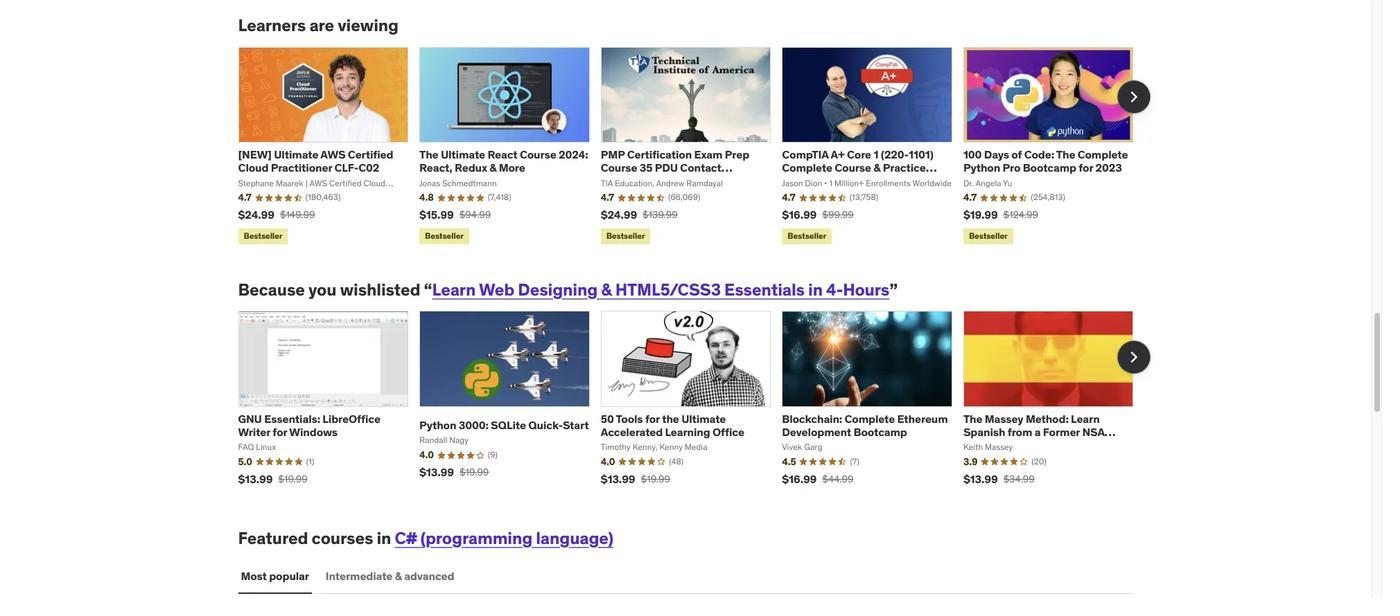 Task type: describe. For each thing, give the bounding box(es) containing it.
comptia
[[782, 148, 829, 162]]

start
[[563, 419, 589, 433]]

redux
[[455, 161, 487, 175]]

the for the massey method: learn spanish from a former nsa agent
[[963, 412, 983, 426]]

react
[[488, 148, 518, 162]]

c# (programming language) link
[[395, 528, 613, 549]]

language)
[[536, 528, 613, 549]]

intermediate
[[326, 570, 393, 583]]

100 days of code: the complete python pro bootcamp for 2023 link
[[963, 148, 1128, 175]]

sqlite
[[491, 419, 526, 433]]

windows
[[289, 425, 338, 439]]

hours
[[843, 279, 890, 301]]

ethereum
[[897, 412, 948, 426]]

1101)
[[909, 148, 934, 162]]

comptia a+ core 1 (220-1101) complete course & practice exam link
[[782, 148, 937, 188]]

the
[[662, 412, 679, 426]]

development
[[782, 425, 851, 439]]

intermediate & advanced
[[326, 570, 454, 583]]

days
[[984, 148, 1009, 162]]

pro
[[1003, 161, 1021, 175]]

html5/css3
[[615, 279, 721, 301]]

python 3000: sqlite quick-start link
[[419, 419, 589, 433]]

pdu
[[655, 161, 678, 175]]

50
[[601, 412, 614, 426]]

of
[[1012, 148, 1022, 162]]

the massey method: learn spanish from a former nsa agent
[[963, 412, 1105, 453]]

essentials:
[[264, 412, 320, 426]]

contact
[[680, 161, 721, 175]]

a
[[1035, 425, 1041, 439]]

intermediate & advanced button
[[323, 560, 457, 594]]

writer
[[238, 425, 270, 439]]

[new] ultimate aws certified cloud practitioner clf-c02 link
[[238, 148, 393, 175]]

pmp certification exam prep course 35 pdu contact hours/pdu
[[601, 148, 749, 188]]

& inside button
[[395, 570, 402, 583]]

core
[[847, 148, 871, 162]]

most popular tab panel
[[238, 595, 1134, 599]]

50 tools for the ultimate accelerated learning office link
[[601, 412, 744, 439]]

2023
[[1096, 161, 1122, 175]]

for inside 50 tools for the ultimate accelerated learning office
[[645, 412, 660, 426]]

from
[[1008, 425, 1032, 439]]

prep
[[725, 148, 749, 162]]

accelerated
[[601, 425, 663, 439]]

3000:
[[459, 419, 489, 433]]

pmp
[[601, 148, 625, 162]]

libreoffice
[[323, 412, 380, 426]]

designing
[[518, 279, 598, 301]]

react,
[[419, 161, 452, 175]]

learn inside the massey method: learn spanish from a former nsa agent
[[1071, 412, 1100, 426]]

1
[[874, 148, 879, 162]]

gnu essentials: libreoffice writer for windows link
[[238, 412, 380, 439]]

c02
[[359, 161, 379, 175]]

popular
[[269, 570, 309, 583]]

2024:
[[559, 148, 588, 162]]

blockchain:
[[782, 412, 842, 426]]

aws
[[321, 148, 346, 162]]

complete inside comptia a+ core 1 (220-1101) complete course & practice exam
[[782, 161, 832, 175]]

python inside 100 days of code: the complete python pro bootcamp for 2023
[[963, 161, 1000, 175]]

certified
[[348, 148, 393, 162]]

exam inside pmp certification exam prep course 35 pdu contact hours/pdu
[[694, 148, 723, 162]]

essentials
[[724, 279, 805, 301]]

learners are viewing
[[238, 15, 399, 36]]

& right designing
[[601, 279, 612, 301]]

[new] ultimate aws certified cloud practitioner clf-c02
[[238, 148, 393, 175]]

practitioner
[[271, 161, 332, 175]]

learning
[[665, 425, 710, 439]]

massey
[[985, 412, 1024, 426]]

the ultimate react course 2024: react, redux & more link
[[419, 148, 588, 175]]

blockchain: complete ethereum development bootcamp link
[[782, 412, 948, 439]]

python 3000: sqlite quick-start
[[419, 419, 589, 433]]

100 days of code: the complete python pro bootcamp for 2023
[[963, 148, 1128, 175]]

cloud
[[238, 161, 269, 175]]

the for the ultimate react course 2024: react, redux & more
[[419, 148, 439, 162]]

hours/pdu
[[601, 174, 661, 188]]

(programming
[[421, 528, 532, 549]]

[new]
[[238, 148, 272, 162]]

pmp certification exam prep course 35 pdu contact hours/pdu link
[[601, 148, 749, 188]]



Task type: vqa. For each thing, say whether or not it's contained in the screenshot.
real- to the middle
no



Task type: locate. For each thing, give the bounding box(es) containing it.
0 horizontal spatial learn
[[432, 279, 476, 301]]

gnu
[[238, 412, 262, 426]]

1 horizontal spatial python
[[963, 161, 1000, 175]]

nsa
[[1082, 425, 1105, 439]]

the massey method: learn spanish from a former nsa agent link
[[963, 412, 1116, 453]]

exam down the comptia
[[782, 174, 811, 188]]

35
[[640, 161, 653, 175]]

ultimate left the aws
[[274, 148, 318, 162]]

ultimate inside 50 tools for the ultimate accelerated learning office
[[682, 412, 726, 426]]

carousel element
[[238, 47, 1150, 247], [238, 312, 1150, 496]]

0 horizontal spatial for
[[273, 425, 287, 439]]

& left the advanced
[[395, 570, 402, 583]]

are
[[309, 15, 334, 36]]

learners
[[238, 15, 306, 36]]

course inside the ultimate react course 2024: react, redux & more
[[520, 148, 556, 162]]

certification
[[627, 148, 692, 162]]

ultimate for react,
[[441, 148, 485, 162]]

agent
[[963, 439, 995, 453]]

ultimate right the
[[682, 412, 726, 426]]

2 horizontal spatial the
[[1056, 148, 1075, 162]]

blockchain: complete ethereum development bootcamp
[[782, 412, 948, 439]]

the left redux
[[419, 148, 439, 162]]

more
[[499, 161, 525, 175]]

0 vertical spatial python
[[963, 161, 1000, 175]]

1 next image from the top
[[1123, 86, 1145, 108]]

complete right code:
[[1078, 148, 1128, 162]]

most popular button
[[238, 560, 312, 594]]

the
[[419, 148, 439, 162], [1056, 148, 1075, 162], [963, 412, 983, 426]]

in left 4-
[[808, 279, 823, 301]]

(220-
[[881, 148, 909, 162]]

exam left prep
[[694, 148, 723, 162]]

100
[[963, 148, 982, 162]]

2 horizontal spatial complete
[[1078, 148, 1128, 162]]

"
[[424, 279, 432, 301]]

python left 3000:
[[419, 419, 456, 433]]

1 vertical spatial carousel element
[[238, 312, 1150, 496]]

course left 2024:
[[520, 148, 556, 162]]

learn web designing & html5/css3 essentials in 4-hours link
[[432, 279, 890, 301]]

0 horizontal spatial python
[[419, 419, 456, 433]]

complete inside blockchain: complete ethereum development bootcamp
[[845, 412, 895, 426]]

0 horizontal spatial exam
[[694, 148, 723, 162]]

method:
[[1026, 412, 1069, 426]]

1 horizontal spatial the
[[963, 412, 983, 426]]

for inside 100 days of code: the complete python pro bootcamp for 2023
[[1079, 161, 1093, 175]]

0 vertical spatial next image
[[1123, 86, 1145, 108]]

2 horizontal spatial course
[[835, 161, 871, 175]]

0 horizontal spatial the
[[419, 148, 439, 162]]

2 horizontal spatial for
[[1079, 161, 1093, 175]]

& inside the ultimate react course 2024: react, redux & more
[[490, 161, 497, 175]]

& inside comptia a+ core 1 (220-1101) complete course & practice exam
[[874, 161, 881, 175]]

python left the pro
[[963, 161, 1000, 175]]

the right code:
[[1056, 148, 1075, 162]]

in left c#
[[377, 528, 391, 549]]

course left 1
[[835, 161, 871, 175]]

complete left core
[[782, 161, 832, 175]]

for right 'writer' at the bottom of page
[[273, 425, 287, 439]]

0 vertical spatial carousel element
[[238, 47, 1150, 247]]

0 vertical spatial in
[[808, 279, 823, 301]]

exam
[[694, 148, 723, 162], [782, 174, 811, 188]]

office
[[713, 425, 744, 439]]

0 horizontal spatial ultimate
[[274, 148, 318, 162]]

you
[[308, 279, 336, 301]]

ultimate inside the [new] ultimate aws certified cloud practitioner clf-c02
[[274, 148, 318, 162]]

1 horizontal spatial learn
[[1071, 412, 1100, 426]]

1 carousel element from the top
[[238, 47, 1150, 247]]

for left the
[[645, 412, 660, 426]]

most popular
[[241, 570, 309, 583]]

course
[[520, 148, 556, 162], [601, 161, 637, 175], [835, 161, 871, 175]]

& left (220-
[[874, 161, 881, 175]]

the ultimate react course 2024: react, redux & more
[[419, 148, 588, 175]]

1 vertical spatial learn
[[1071, 412, 1100, 426]]

in
[[808, 279, 823, 301], [377, 528, 391, 549]]

1 horizontal spatial ultimate
[[441, 148, 485, 162]]

advanced
[[404, 570, 454, 583]]

carousel element for because you wishlisted "
[[238, 312, 1150, 496]]

exam inside comptia a+ core 1 (220-1101) complete course & practice exam
[[782, 174, 811, 188]]

former
[[1043, 425, 1080, 439]]

1 vertical spatial python
[[419, 419, 456, 433]]

web
[[479, 279, 514, 301]]

wishlisted
[[340, 279, 420, 301]]

python
[[963, 161, 1000, 175], [419, 419, 456, 433]]

2 next image from the top
[[1123, 347, 1145, 369]]

0 horizontal spatial complete
[[782, 161, 832, 175]]

because
[[238, 279, 305, 301]]

most
[[241, 570, 267, 583]]

&
[[490, 161, 497, 175], [874, 161, 881, 175], [601, 279, 612, 301], [395, 570, 402, 583]]

because you wishlisted " learn web designing & html5/css3 essentials in 4-hours "
[[238, 279, 898, 301]]

0 horizontal spatial course
[[520, 148, 556, 162]]

next image for because you wishlisted "
[[1123, 347, 1145, 369]]

complete left ethereum
[[845, 412, 895, 426]]

a+
[[831, 148, 845, 162]]

the inside the massey method: learn spanish from a former nsa agent
[[963, 412, 983, 426]]

0 horizontal spatial in
[[377, 528, 391, 549]]

1 horizontal spatial complete
[[845, 412, 895, 426]]

carousel element containing gnu essentials: libreoffice writer for windows
[[238, 312, 1150, 496]]

1 vertical spatial exam
[[782, 174, 811, 188]]

quick-
[[528, 419, 563, 433]]

bootcamp inside blockchain: complete ethereum development bootcamp
[[854, 425, 907, 439]]

2 horizontal spatial ultimate
[[682, 412, 726, 426]]

0 vertical spatial bootcamp
[[1023, 161, 1077, 175]]

bootcamp inside 100 days of code: the complete python pro bootcamp for 2023
[[1023, 161, 1077, 175]]

for inside gnu essentials: libreoffice writer for windows
[[273, 425, 287, 439]]

bootcamp right of
[[1023, 161, 1077, 175]]

bootcamp
[[1023, 161, 1077, 175], [854, 425, 907, 439]]

learn left the web
[[432, 279, 476, 301]]

the inside the ultimate react course 2024: react, redux & more
[[419, 148, 439, 162]]

ultimate left react
[[441, 148, 485, 162]]

1 horizontal spatial for
[[645, 412, 660, 426]]

1 vertical spatial next image
[[1123, 347, 1145, 369]]

course inside comptia a+ core 1 (220-1101) complete course & practice exam
[[835, 161, 871, 175]]

1 horizontal spatial course
[[601, 161, 637, 175]]

course inside pmp certification exam prep course 35 pdu contact hours/pdu
[[601, 161, 637, 175]]

ultimate inside the ultimate react course 2024: react, redux & more
[[441, 148, 485, 162]]

for left the 2023
[[1079, 161, 1093, 175]]

learn
[[432, 279, 476, 301], [1071, 412, 1100, 426]]

0 vertical spatial exam
[[694, 148, 723, 162]]

1 horizontal spatial exam
[[782, 174, 811, 188]]

gnu essentials: libreoffice writer for windows
[[238, 412, 380, 439]]

ultimate for practitioner
[[274, 148, 318, 162]]

complete inside 100 days of code: the complete python pro bootcamp for 2023
[[1078, 148, 1128, 162]]

the inside 100 days of code: the complete python pro bootcamp for 2023
[[1056, 148, 1075, 162]]

carousel element containing [new] ultimate aws certified cloud practitioner clf-c02
[[238, 47, 1150, 247]]

bootcamp right development
[[854, 425, 907, 439]]

50 tools for the ultimate accelerated learning office
[[601, 412, 744, 439]]

0 vertical spatial learn
[[432, 279, 476, 301]]

next image
[[1123, 86, 1145, 108], [1123, 347, 1145, 369]]

"
[[890, 279, 898, 301]]

comptia a+ core 1 (220-1101) complete course & practice exam
[[782, 148, 934, 188]]

learn right the method:
[[1071, 412, 1100, 426]]

tools
[[616, 412, 643, 426]]

1 vertical spatial in
[[377, 528, 391, 549]]

1 vertical spatial bootcamp
[[854, 425, 907, 439]]

course left 35
[[601, 161, 637, 175]]

1 horizontal spatial bootcamp
[[1023, 161, 1077, 175]]

1 horizontal spatial in
[[808, 279, 823, 301]]

& left more
[[490, 161, 497, 175]]

featured
[[238, 528, 308, 549]]

practice
[[883, 161, 926, 175]]

code:
[[1024, 148, 1054, 162]]

next image for learners are viewing
[[1123, 86, 1145, 108]]

carousel element for learners are viewing
[[238, 47, 1150, 247]]

the up the agent
[[963, 412, 983, 426]]

4-
[[826, 279, 843, 301]]

2 carousel element from the top
[[238, 312, 1150, 496]]

clf-
[[334, 161, 359, 175]]

featured courses in c# (programming language)
[[238, 528, 613, 549]]

viewing
[[338, 15, 399, 36]]

0 horizontal spatial bootcamp
[[854, 425, 907, 439]]

complete
[[1078, 148, 1128, 162], [782, 161, 832, 175], [845, 412, 895, 426]]

spanish
[[963, 425, 1005, 439]]

c#
[[395, 528, 417, 549]]



